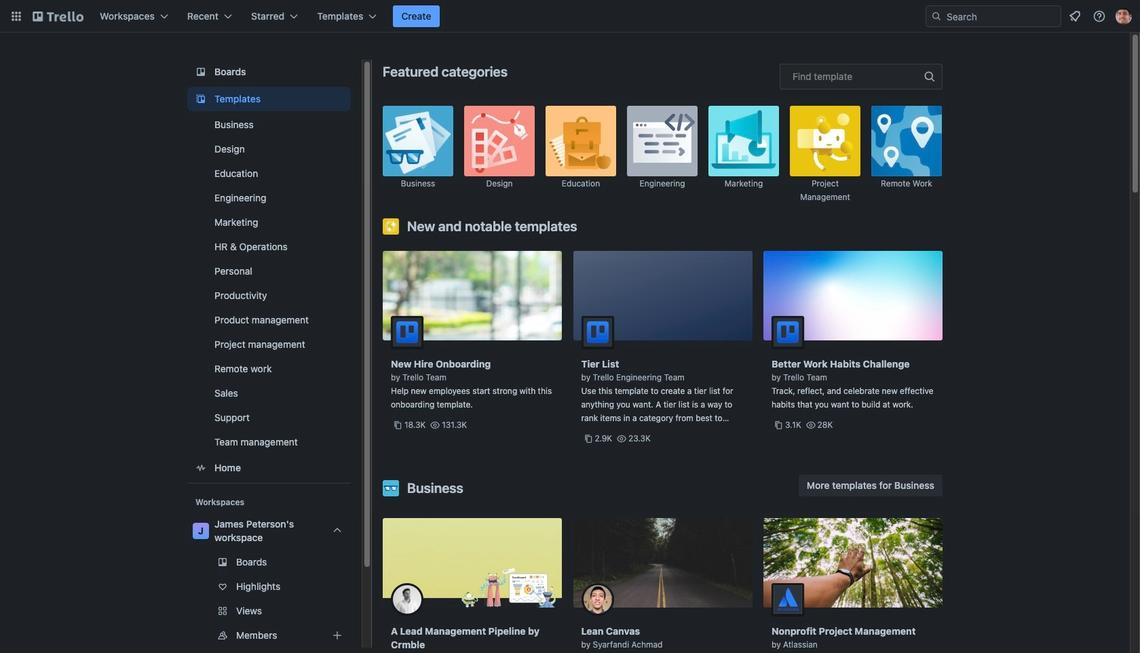 Task type: locate. For each thing, give the bounding box(es) containing it.
Search field
[[926, 5, 1062, 27]]

design icon image
[[464, 106, 535, 177]]

None field
[[780, 64, 943, 90]]

back to home image
[[33, 5, 84, 27]]

1 vertical spatial business icon image
[[383, 481, 399, 497]]

home image
[[193, 460, 209, 477]]

toni, founder @ crmble image
[[391, 584, 424, 616]]

marketing icon image
[[709, 106, 779, 177]]

engineering icon image
[[627, 106, 698, 177]]

project management icon image
[[790, 106, 861, 177]]

0 vertical spatial business icon image
[[383, 106, 454, 177]]

atlassian image
[[772, 584, 805, 616]]

syarfandi achmad image
[[581, 584, 614, 616]]

2 business icon image from the top
[[383, 481, 399, 497]]

business icon image
[[383, 106, 454, 177], [383, 481, 399, 497]]



Task type: vqa. For each thing, say whether or not it's contained in the screenshot.
"Primary" element
yes



Task type: describe. For each thing, give the bounding box(es) containing it.
add image
[[329, 628, 346, 644]]

forward image
[[348, 604, 365, 620]]

switch to… image
[[10, 10, 23, 23]]

search image
[[931, 11, 942, 22]]

1 business icon image from the top
[[383, 106, 454, 177]]

open information menu image
[[1093, 10, 1107, 23]]

trello team image
[[391, 316, 424, 349]]

template board image
[[193, 91, 209, 107]]

0 notifications image
[[1067, 8, 1084, 24]]

remote work icon image
[[872, 106, 942, 177]]

trello team image
[[772, 316, 805, 349]]

board image
[[193, 64, 209, 80]]

forward image
[[348, 628, 365, 644]]

primary element
[[0, 0, 1141, 33]]

trello engineering team image
[[581, 316, 614, 349]]

james peterson (jamespeterson93) image
[[1116, 8, 1132, 24]]

education icon image
[[546, 106, 616, 177]]



